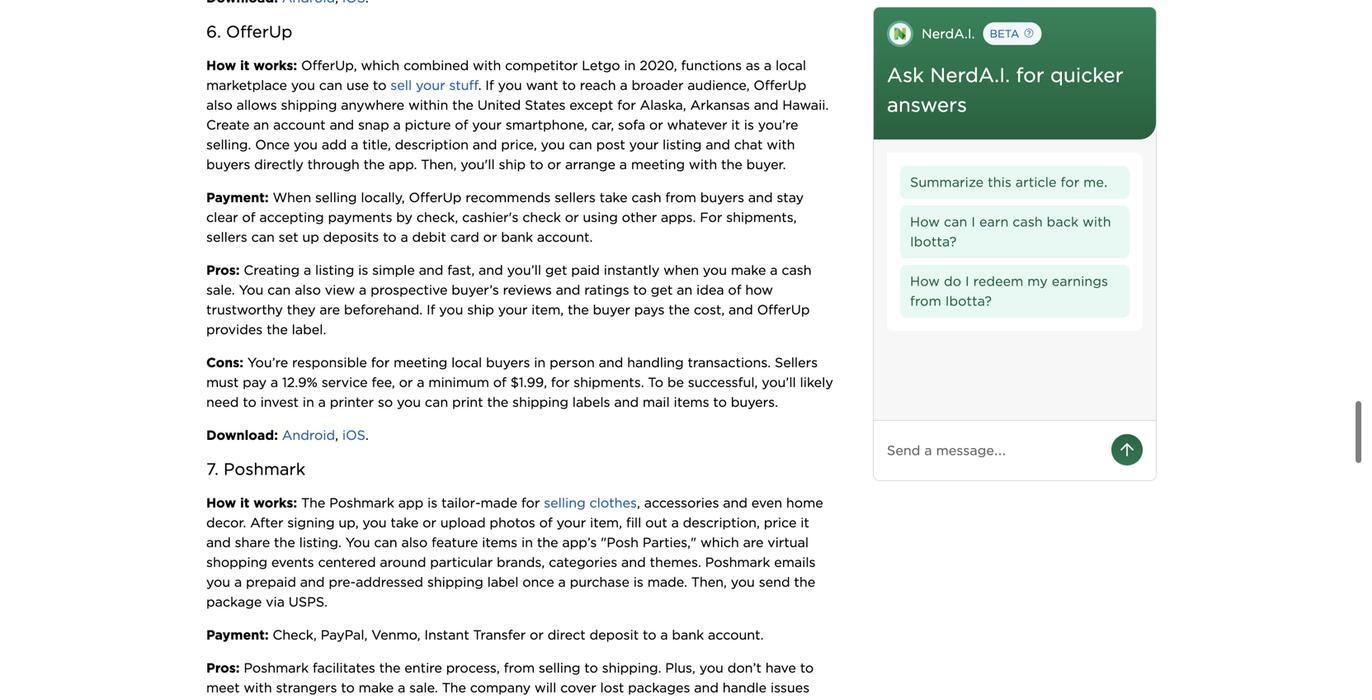Task type: locate. For each thing, give the bounding box(es) containing it.
sale. inside poshmark facilitates the entire process, from selling to shipping. plus, you don't have to meet with strangers to make a sale. the company will cover lost packages and handle issue
[[409, 680, 438, 696]]

0 vertical spatial meeting
[[631, 156, 685, 172]]

take inside when selling locally, offerup recommends sellers take cash from buyers and stay clear of accepting payments by check, cashier's check or using other apps. for shipments, sellers can set up deposits to a debit card or bank account.
[[600, 189, 628, 205]]

poshmark inside poshmark facilitates the entire process, from selling to shipping. plus, you don't have to meet with strangers to make a sale. the company will cover lost packages and handle issue
[[244, 660, 309, 676]]

1 vertical spatial which
[[701, 534, 739, 550]]

a inside the offerup, which combined with competitor letgo in 2020, functions as a local marketplace you can use to
[[764, 57, 772, 73]]

0 vertical spatial ibotta?
[[910, 234, 957, 250]]

1 horizontal spatial which
[[701, 534, 739, 550]]

or down alaska,
[[649, 117, 663, 133]]

a right pay
[[271, 374, 278, 390]]

0 vertical spatial sellers
[[555, 189, 596, 205]]

description
[[395, 136, 469, 153]]

0 vertical spatial pros:
[[206, 262, 240, 278]]

how left do
[[910, 273, 940, 289]]

1 horizontal spatial .
[[478, 77, 482, 93]]

invest
[[260, 394, 299, 410]]

0 vertical spatial ,
[[335, 427, 338, 443]]

works: for how it works: the poshmark app is tailor-made for selling clothes
[[254, 495, 297, 511]]

create
[[206, 117, 250, 133]]

i right do
[[966, 273, 970, 289]]

sellers down clear
[[206, 229, 247, 245]]

2 pros: from the top
[[206, 660, 244, 676]]

0 vertical spatial account.
[[537, 229, 593, 245]]

also
[[206, 97, 233, 113], [295, 282, 321, 298], [401, 534, 428, 550]]

0 vertical spatial item,
[[532, 302, 564, 318]]

nerda.i.
[[922, 26, 975, 42], [930, 63, 1010, 87]]

ship inside creating a listing is simple and fast, and you'll get paid instantly when you make a cash sale. you can also view a prospective buyer's reviews and ratings to get an idea of how trustworthy they are beforehand. if you ship your item, the buyer pays the cost, and offerup provides the label.
[[467, 302, 494, 318]]

6.
[[206, 22, 221, 42]]

local up "minimum"
[[452, 354, 482, 370]]

local
[[776, 57, 806, 73], [452, 354, 482, 370]]

0 horizontal spatial sale.
[[206, 282, 235, 298]]

take
[[600, 189, 628, 205], [391, 514, 419, 531]]

make inside creating a listing is simple and fast, and you'll get paid instantly when you make a cash sale. you can also view a prospective buyer's reviews and ratings to get an idea of how trustworthy they are beforehand. if you ship your item, the buyer pays the cost, and offerup provides the label.
[[731, 262, 766, 278]]

can inside how can i earn cash back with ibotta?
[[944, 214, 968, 230]]

0 vertical spatial bank
[[501, 229, 533, 245]]

0 horizontal spatial you'll
[[507, 262, 541, 278]]

with up stuff
[[473, 57, 501, 73]]

the right pays
[[669, 302, 690, 318]]

0 vertical spatial .
[[478, 77, 482, 93]]

the inside poshmark facilitates the entire process, from selling to shipping. plus, you don't have to meet with strangers to make a sale. the company will cover lost packages and handle issue
[[379, 660, 401, 676]]

1 vertical spatial you'll
[[762, 374, 796, 390]]

and down how
[[729, 302, 753, 318]]

1 vertical spatial pros:
[[206, 660, 244, 676]]

1 vertical spatial ibotta?
[[946, 293, 992, 309]]

ibotta? for can
[[910, 234, 957, 250]]

ibotta? inside how do i redeem my earnings from ibotta?
[[946, 293, 992, 309]]

0 vertical spatial works:
[[254, 57, 297, 73]]

share
[[235, 534, 270, 550]]

themes.
[[650, 554, 701, 570]]

bank down check
[[501, 229, 533, 245]]

1 works: from the top
[[254, 57, 297, 73]]

0 horizontal spatial cash
[[632, 189, 662, 205]]

reach
[[580, 77, 616, 93]]

selling inside poshmark facilitates the entire process, from selling to shipping. plus, you don't have to meet with strangers to make a sale. the company will cover lost packages and handle issue
[[539, 660, 581, 676]]

a right reach
[[620, 77, 628, 93]]

the inside you're responsible for meeting local buyers in person and handling transactions. sellers must pay a 12.9% service fee, or a minimum of $1.99, for shipments. to be successful, you'll likely need to invest in a printer so you can print the shipping labels and mail items to buyers.
[[487, 394, 509, 410]]

you right up,
[[363, 514, 387, 531]]

0 vertical spatial the
[[301, 495, 325, 511]]

sellers
[[555, 189, 596, 205], [206, 229, 247, 245]]

cash
[[632, 189, 662, 205], [1013, 214, 1043, 230], [782, 262, 812, 278]]

how can i earn cash back with ibotta? button
[[900, 205, 1130, 258]]

poshmark inside ", accessories and even home decor. after signing up, you take or upload photos of your item, fill out a description, price it and share the listing. you can also feature items in the app's "posh parties," which are virtual shopping events centered around particular brands, categories and themes. poshmark emails you a prepaid and pre-addressed shipping label once a purchase is made. then, you send the package via usps."
[[705, 554, 770, 570]]

then, inside . if you want to reach a broader audience, offerup also allows shipping anywhere within the united states except for alaska, arkansas and hawaii. create an account and snap a picture of your smartphone, car, sofa or whatever it is you're selling. once you add a title, description and price, you can post your listing and chat with buyers directly through the app. then, you'll ship to or arrange a meeting with the buyer.
[[421, 156, 457, 172]]

provides
[[206, 321, 263, 337]]

sellers up using on the left top of the page
[[555, 189, 596, 205]]

and down shipments.
[[614, 394, 639, 410]]

bank inside when selling locally, offerup recommends sellers take cash from buyers and stay clear of accepting payments by check, cashier's check or using other apps. for shipments, sellers can set up deposits to a debit card or bank account.
[[501, 229, 533, 245]]

1 vertical spatial local
[[452, 354, 482, 370]]

and up "add"
[[330, 117, 354, 133]]

payment: down the package
[[206, 627, 269, 643]]

for up sofa at the top
[[617, 97, 636, 113]]

1 horizontal spatial take
[[600, 189, 628, 205]]

a down by
[[401, 229, 408, 245]]

of right picture
[[455, 117, 468, 133]]

0 vertical spatial if
[[486, 77, 494, 93]]

1 vertical spatial meeting
[[394, 354, 448, 370]]

0 vertical spatial an
[[253, 117, 269, 133]]

1 vertical spatial selling
[[544, 495, 586, 511]]

cashier's
[[462, 209, 519, 225]]

directly
[[254, 156, 304, 172]]

. down printer
[[365, 427, 369, 443]]

2 horizontal spatial cash
[[1013, 214, 1043, 230]]

you up the idea
[[703, 262, 727, 278]]

it inside ", accessories and even home decor. after signing up, you take or upload photos of your item, fill out a description, price it and share the listing. you can also feature items in the app's "posh parties," which are virtual shopping events centered around particular brands, categories and themes. poshmark emails you a prepaid and pre-addressed shipping label once a purchase is made. then, you send the package via usps."
[[801, 514, 810, 531]]

also up around
[[401, 534, 428, 550]]

cash inside how can i earn cash back with ibotta?
[[1013, 214, 1043, 230]]

also inside . if you want to reach a broader audience, offerup also allows shipping anywhere within the united states except for alaska, arkansas and hawaii. create an account and snap a picture of your smartphone, car, sofa or whatever it is you're selling. once you add a title, description and price, you can post your listing and chat with buyers directly through the app. then, you'll ship to or arrange a meeting with the buyer.
[[206, 97, 233, 113]]

for inside button
[[1061, 174, 1080, 190]]

sale. up trustworthy
[[206, 282, 235, 298]]

you inside you're responsible for meeting local buyers in person and handling transactions. sellers must pay a 12.9% service fee, or a minimum of $1.99, for shipments. to be successful, you'll likely need to invest in a printer so you can print the shipping labels and mail items to buyers.
[[397, 394, 421, 410]]

1 horizontal spatial sale.
[[409, 680, 438, 696]]

how do i redeem my earnings from ibotta? button
[[900, 265, 1130, 318]]

1 horizontal spatial listing
[[663, 136, 702, 153]]

person
[[550, 354, 595, 370]]

how can i earn cash back with ibotta?
[[910, 214, 1111, 250]]

0 horizontal spatial listing
[[315, 262, 354, 278]]

pay
[[243, 374, 267, 390]]

0 vertical spatial buyers
[[206, 156, 250, 172]]

with inside poshmark facilitates the entire process, from selling to shipping. plus, you don't have to meet with strangers to make a sale. the company will cover lost packages and handle issue
[[244, 680, 272, 696]]

in inside ", accessories and even home decor. after signing up, you take or upload photos of your item, fill out a description, price it and share the listing. you can also feature items in the app's "posh parties," which are virtual shopping events centered around particular brands, categories and themes. poshmark emails you a prepaid and pre-addressed shipping label once a purchase is made. then, you send the package via usps."
[[522, 534, 533, 550]]

get
[[545, 262, 567, 278], [651, 282, 673, 298]]

shipping.
[[602, 660, 661, 676]]

1 horizontal spatial then,
[[691, 574, 727, 590]]

of inside when selling locally, offerup recommends sellers take cash from buyers and stay clear of accepting payments by check, cashier's check or using other apps. for shipments, sellers can set up deposits to a debit card or bank account.
[[242, 209, 255, 225]]

fee,
[[372, 374, 395, 390]]

transactions.
[[688, 354, 771, 370]]

answers
[[887, 93, 967, 117]]

anywhere
[[341, 97, 405, 113]]

0 horizontal spatial meeting
[[394, 354, 448, 370]]

then,
[[421, 156, 457, 172], [691, 574, 727, 590]]

listing inside . if you want to reach a broader audience, offerup also allows shipping anywhere within the united states except for alaska, arkansas and hawaii. create an account and snap a picture of your smartphone, car, sofa or whatever it is you're selling. once you add a title, description and price, you can post your listing and chat with buyers directly through the app. then, you'll ship to or arrange a meeting with the buyer.
[[663, 136, 702, 153]]

0 horizontal spatial then,
[[421, 156, 457, 172]]

check,
[[273, 627, 317, 643]]

offerup down how
[[757, 302, 810, 318]]

0 vertical spatial from
[[666, 189, 696, 205]]

poshmark up send
[[705, 554, 770, 570]]

0 horizontal spatial account.
[[537, 229, 593, 245]]

locally,
[[361, 189, 405, 205]]

for inside 'ask nerda.i. for quicker answers'
[[1016, 63, 1045, 87]]

i for earn
[[972, 214, 976, 230]]

0 horizontal spatial the
[[301, 495, 325, 511]]

or down cashier's
[[483, 229, 497, 245]]

the inside poshmark facilitates the entire process, from selling to shipping. plus, you don't have to meet with strangers to make a sale. the company will cover lost packages and handle issue
[[442, 680, 466, 696]]

how inside how can i earn cash back with ibotta?
[[910, 214, 940, 230]]

when
[[664, 262, 699, 278]]

0 horizontal spatial take
[[391, 514, 419, 531]]

i inside how can i earn cash back with ibotta?
[[972, 214, 976, 230]]

0 horizontal spatial from
[[504, 660, 535, 676]]

from
[[666, 189, 696, 205], [910, 293, 942, 309], [504, 660, 535, 676]]

stay
[[777, 189, 804, 205]]

a right "add"
[[351, 136, 359, 153]]

pays
[[634, 302, 665, 318]]

from inside when selling locally, offerup recommends sellers take cash from buyers and stay clear of accepting payments by check, cashier's check or using other apps. for shipments, sellers can set up deposits to a debit card or bank account.
[[666, 189, 696, 205]]

0 vertical spatial then,
[[421, 156, 457, 172]]

ibotta? up do
[[910, 234, 957, 250]]

ios link
[[342, 427, 365, 443]]

is inside creating a listing is simple and fast, and you'll get paid instantly when you make a cash sale. you can also view a prospective buyer's reviews and ratings to get an idea of how trustworthy they are beforehand. if you ship your item, the buyer pays the cost, and offerup provides the label.
[[358, 262, 368, 278]]

or inside you're responsible for meeting local buyers in person and handling transactions. sellers must pay a 12.9% service fee, or a minimum of $1.99, for shipments. to be successful, you'll likely need to invest in a printer so you can print the shipping labels and mail items to buyers.
[[399, 374, 413, 390]]

0 horizontal spatial ,
[[335, 427, 338, 443]]

2 vertical spatial from
[[504, 660, 535, 676]]

1 vertical spatial ,
[[637, 495, 640, 511]]

ibotta?
[[910, 234, 957, 250], [946, 293, 992, 309]]

0 vertical spatial which
[[361, 57, 400, 73]]

tailor-
[[442, 495, 481, 511]]

1 vertical spatial account.
[[708, 627, 764, 643]]

can up arrange
[[569, 136, 592, 153]]

your inside ", accessories and even home decor. after signing up, you take or upload photos of your item, fill out a description, price it and share the listing. you can also feature items in the app's "posh parties," which are virtual shopping events centered around particular brands, categories and themes. poshmark emails you a prepaid and pre-addressed shipping label once a purchase is made. then, you send the package via usps."
[[557, 514, 586, 531]]

0 horizontal spatial i
[[966, 273, 970, 289]]

simple
[[372, 262, 415, 278]]

you inside ", accessories and even home decor. after signing up, you take or upload photos of your item, fill out a description, price it and share the listing. you can also feature items in the app's "posh parties," which are virtual shopping events centered around particular brands, categories and themes. poshmark emails you a prepaid and pre-addressed shipping label once a purchase is made. then, you send the package via usps."
[[346, 534, 370, 550]]

to
[[373, 77, 387, 93], [562, 77, 576, 93], [530, 156, 543, 172], [383, 229, 397, 245], [633, 282, 647, 298], [243, 394, 256, 410], [713, 394, 727, 410], [643, 627, 657, 643], [585, 660, 598, 676], [800, 660, 814, 676], [341, 680, 355, 696]]

are
[[320, 302, 340, 318], [743, 534, 764, 550]]

company
[[470, 680, 531, 696]]

for
[[1016, 63, 1045, 87], [617, 97, 636, 113], [1061, 174, 1080, 190], [371, 354, 390, 370], [551, 374, 570, 390], [521, 495, 540, 511]]

1 vertical spatial cash
[[1013, 214, 1043, 230]]

to down pay
[[243, 394, 256, 410]]

0 vertical spatial listing
[[663, 136, 702, 153]]

1 vertical spatial i
[[966, 273, 970, 289]]

can inside ", accessories and even home decor. after signing up, you take or upload photos of your item, fill out a description, price it and share the listing. you can also feature items in the app's "posh parties," which are virtual shopping events centered around particular brands, categories and themes. poshmark emails you a prepaid and pre-addressed shipping label once a purchase is made. then, you send the package via usps."
[[374, 534, 398, 550]]

1 vertical spatial payment:
[[206, 627, 269, 643]]

1 horizontal spatial the
[[442, 680, 466, 696]]

with
[[473, 57, 501, 73], [767, 136, 795, 153], [689, 156, 717, 172], [1083, 214, 1111, 230], [244, 680, 272, 696]]

prospective
[[371, 282, 448, 298]]

listing down the whatever
[[663, 136, 702, 153]]

0 horizontal spatial get
[[545, 262, 567, 278]]

0 vertical spatial i
[[972, 214, 976, 230]]

which inside ", accessories and even home decor. after signing up, you take or upload photos of your item, fill out a description, price it and share the listing. you can also feature items in the app's "posh parties," which are virtual shopping events centered around particular brands, categories and themes. poshmark emails you a prepaid and pre-addressed shipping label once a purchase is made. then, you send the package via usps."
[[701, 534, 739, 550]]

take down app
[[391, 514, 419, 531]]

combined
[[404, 57, 469, 73]]

in up $1.99,
[[534, 354, 546, 370]]

0 horizontal spatial if
[[427, 302, 435, 318]]

1 vertical spatial shipping
[[513, 394, 569, 410]]

. up "united"
[[478, 77, 482, 93]]

then, inside ", accessories and even home decor. after signing up, you take or upload photos of your item, fill out a description, price it and share the listing. you can also feature items in the app's "posh parties," which are virtual shopping events centered around particular brands, categories and themes. poshmark emails you a prepaid and pre-addressed shipping label once a purchase is made. then, you send the package via usps."
[[691, 574, 727, 590]]

post
[[596, 136, 625, 153]]

to down price, at the top left of page
[[530, 156, 543, 172]]

ibotta? for do
[[946, 293, 992, 309]]

in up the brands,
[[522, 534, 533, 550]]

an
[[253, 117, 269, 133], [677, 282, 693, 298]]

to down instantly
[[633, 282, 647, 298]]

or down how it works: the poshmark app is tailor-made for selling clothes
[[423, 514, 437, 531]]

is inside ", accessories and even home decor. after signing up, you take or upload photos of your item, fill out a description, price it and share the listing. you can also feature items in the app's "posh parties," which are virtual shopping events centered around particular brands, categories and themes. poshmark emails you a prepaid and pre-addressed shipping label once a purchase is made. then, you send the package via usps."
[[634, 574, 644, 590]]

1 vertical spatial buyers
[[700, 189, 744, 205]]

account. down check
[[537, 229, 593, 245]]

0 vertical spatial local
[[776, 57, 806, 73]]

shipping
[[281, 97, 337, 113], [513, 394, 569, 410], [427, 574, 483, 590]]

0 vertical spatial are
[[320, 302, 340, 318]]

a inside when selling locally, offerup recommends sellers take cash from buyers and stay clear of accepting payments by check, cashier's check or using other apps. for shipments, sellers can set up deposits to a debit card or bank account.
[[401, 229, 408, 245]]

works:
[[254, 57, 297, 73], [254, 495, 297, 511]]

1 horizontal spatial bank
[[672, 627, 704, 643]]

if inside creating a listing is simple and fast, and you'll get paid instantly when you make a cash sale. you can also view a prospective buyer's reviews and ratings to get an idea of how trustworthy they are beforehand. if you ship your item, the buyer pays the cost, and offerup provides the label.
[[427, 302, 435, 318]]

redeem
[[974, 273, 1024, 289]]

ios
[[342, 427, 365, 443]]

how up marketplace
[[206, 57, 236, 73]]

how for how can i earn cash back with ibotta?
[[910, 214, 940, 230]]

and
[[754, 97, 779, 113], [330, 117, 354, 133], [473, 136, 497, 153], [706, 136, 730, 153], [748, 189, 773, 205], [419, 262, 443, 278], [479, 262, 503, 278], [556, 282, 581, 298], [729, 302, 753, 318], [599, 354, 623, 370], [614, 394, 639, 410], [723, 495, 748, 511], [206, 534, 231, 550], [621, 554, 646, 570], [300, 574, 325, 590], [694, 680, 719, 696]]

local right as
[[776, 57, 806, 73]]

it inside . if you want to reach a broader audience, offerup also allows shipping anywhere within the united states except for alaska, arkansas and hawaii. create an account and snap a picture of your smartphone, car, sofa or whatever it is you're selling. once you add a title, description and price, you can post your listing and chat with buyers directly through the app. then, you'll ship to or arrange a meeting with the buyer.
[[731, 117, 740, 133]]

meeting inside you're responsible for meeting local buyers in person and handling transactions. sellers must pay a 12.9% service fee, or a minimum of $1.99, for shipments. to be successful, you'll likely need to invest in a printer so you can print the shipping labels and mail items to buyers.
[[394, 354, 448, 370]]

you'll down sellers
[[762, 374, 796, 390]]

1 vertical spatial from
[[910, 293, 942, 309]]

0 horizontal spatial local
[[452, 354, 482, 370]]

buyers down selling.
[[206, 156, 250, 172]]

don't
[[728, 660, 762, 676]]

1 horizontal spatial cash
[[782, 262, 812, 278]]

direct
[[548, 627, 586, 643]]

parties,"
[[643, 534, 697, 550]]

i left earn
[[972, 214, 976, 230]]

your up "within"
[[416, 77, 445, 93]]

reviews
[[503, 282, 552, 298]]

are left virtual in the bottom of the page
[[743, 534, 764, 550]]

label
[[487, 574, 519, 590]]

sofa
[[618, 117, 645, 133]]

of right clear
[[242, 209, 255, 225]]

2 horizontal spatial also
[[401, 534, 428, 550]]

want
[[526, 77, 558, 93]]

meeting inside . if you want to reach a broader audience, offerup also allows shipping anywhere within the united states except for alaska, arkansas and hawaii. create an account and snap a picture of your smartphone, car, sofa or whatever it is you're selling. once you add a title, description and price, you can post your listing and chat with buyers directly through the app. then, you'll ship to or arrange a meeting with the buyer.
[[631, 156, 685, 172]]

0 horizontal spatial shipping
[[281, 97, 337, 113]]

with right meet
[[244, 680, 272, 696]]

can inside you're responsible for meeting local buyers in person and handling transactions. sellers must pay a 12.9% service fee, or a minimum of $1.99, for shipments. to be successful, you'll likely need to invest in a printer so you can print the shipping labels and mail items to buyers.
[[425, 394, 448, 410]]

1 horizontal spatial buyers
[[486, 354, 530, 370]]

i for redeem
[[966, 273, 970, 289]]

1 vertical spatial listing
[[315, 262, 354, 278]]

decor.
[[206, 514, 246, 531]]

1 horizontal spatial ,
[[637, 495, 640, 511]]

accessories
[[644, 495, 719, 511]]

your up app's
[[557, 514, 586, 531]]

0 horizontal spatial are
[[320, 302, 340, 318]]

in inside the offerup, which combined with competitor letgo in 2020, functions as a local marketplace you can use to
[[624, 57, 636, 73]]

shipping inside ", accessories and even home decor. after signing up, you take or upload photos of your item, fill out a description, price it and share the listing. you can also feature items in the app's "posh parties," which are virtual shopping events centered around particular brands, categories and themes. poshmark emails you a prepaid and pre-addressed shipping label once a purchase is made. then, you send the package via usps."
[[427, 574, 483, 590]]

can up around
[[374, 534, 398, 550]]

1 pros: from the top
[[206, 262, 240, 278]]

, up 'fill'
[[637, 495, 640, 511]]

1 horizontal spatial i
[[972, 214, 976, 230]]

shopping
[[206, 554, 267, 570]]

2 payment: from the top
[[206, 627, 269, 643]]

can down creating
[[268, 282, 291, 298]]

your down "united"
[[472, 117, 502, 133]]

facilitates
[[313, 660, 375, 676]]

download:
[[206, 427, 278, 443]]

buyers up $1.99,
[[486, 354, 530, 370]]

listing.
[[299, 534, 342, 550]]

your down sofa at the top
[[629, 136, 659, 153]]

label.
[[292, 321, 326, 337]]

then, down themes.
[[691, 574, 727, 590]]

1 horizontal spatial an
[[677, 282, 693, 298]]

0 horizontal spatial ship
[[467, 302, 494, 318]]

a right as
[[764, 57, 772, 73]]

1 horizontal spatial item,
[[590, 514, 622, 531]]

0 horizontal spatial make
[[359, 680, 394, 696]]

take up using on the left top of the page
[[600, 189, 628, 205]]

apps.
[[661, 209, 696, 225]]

2 horizontal spatial from
[[910, 293, 942, 309]]

2 vertical spatial selling
[[539, 660, 581, 676]]

1 horizontal spatial you
[[346, 534, 370, 550]]

you inside poshmark facilitates the entire process, from selling to shipping. plus, you don't have to meet with strangers to make a sale. the company will cover lost packages and handle issue
[[700, 660, 724, 676]]

the up signing
[[301, 495, 325, 511]]

1 vertical spatial the
[[442, 680, 466, 696]]

buyers
[[206, 156, 250, 172], [700, 189, 744, 205], [486, 354, 530, 370]]

are down view
[[320, 302, 340, 318]]

0 vertical spatial make
[[731, 262, 766, 278]]

0 horizontal spatial you
[[239, 282, 264, 298]]

2 vertical spatial also
[[401, 534, 428, 550]]

you right plus,
[[700, 660, 724, 676]]

1 vertical spatial sale.
[[409, 680, 438, 696]]

0 vertical spatial shipping
[[281, 97, 337, 113]]

i inside how do i redeem my earnings from ibotta?
[[966, 273, 970, 289]]

meeting up fee,
[[394, 354, 448, 370]]

1 vertical spatial are
[[743, 534, 764, 550]]

0 vertical spatial payment:
[[206, 189, 273, 205]]

, left ios
[[335, 427, 338, 443]]

payment: for payment:
[[206, 189, 273, 205]]

which
[[361, 57, 400, 73], [701, 534, 739, 550]]

shipping up account
[[281, 97, 337, 113]]

ratings
[[584, 282, 629, 298]]

item, down clothes
[[590, 514, 622, 531]]

1 vertical spatial make
[[359, 680, 394, 696]]

0 vertical spatial selling
[[315, 189, 357, 205]]

1 payment: from the top
[[206, 189, 273, 205]]

offerup inside when selling locally, offerup recommends sellers take cash from buyers and stay clear of accepting payments by check, cashier's check or using other apps. for shipments, sellers can set up deposits to a debit card or bank account.
[[409, 189, 462, 205]]

with right back
[[1083, 214, 1111, 230]]

fast,
[[447, 262, 475, 278]]

buyers inside . if you want to reach a broader audience, offerup also allows shipping anywhere within the united states except for alaska, arkansas and hawaii. create an account and snap a picture of your smartphone, car, sofa or whatever it is you're selling. once you add a title, description and price, you can post your listing and chat with buyers directly through the app. then, you'll ship to or arrange a meeting with the buyer.
[[206, 156, 250, 172]]

make up how
[[731, 262, 766, 278]]

how inside how do i redeem my earnings from ibotta?
[[910, 273, 940, 289]]

how
[[746, 282, 773, 298]]

works: up marketplace
[[254, 57, 297, 73]]

0 horizontal spatial an
[[253, 117, 269, 133]]

0 vertical spatial you
[[239, 282, 264, 298]]

listing
[[663, 136, 702, 153], [315, 262, 354, 278]]

sale. inside creating a listing is simple and fast, and you'll get paid instantly when you make a cash sale. you can also view a prospective buyer's reviews and ratings to get an idea of how trustworthy they are beforehand. if you ship your item, the buyer pays the cost, and offerup provides the label.
[[206, 282, 235, 298]]

2 works: from the top
[[254, 495, 297, 511]]

an inside . if you want to reach a broader audience, offerup also allows shipping anywhere within the united states except for alaska, arkansas and hawaii. create an account and snap a picture of your smartphone, car, sofa or whatever it is you're selling. once you add a title, description and price, you can post your listing and chat with buyers directly through the app. then, you'll ship to or arrange a meeting with the buyer.
[[253, 117, 269, 133]]

how
[[206, 57, 236, 73], [910, 214, 940, 230], [910, 273, 940, 289], [206, 495, 236, 511]]

bank up plus,
[[672, 627, 704, 643]]

and up you'll
[[473, 136, 497, 153]]

1 horizontal spatial ship
[[499, 156, 526, 172]]

cash right earn
[[1013, 214, 1043, 230]]

or inside ", accessories and even home decor. after signing up, you take or upload photos of your item, fill out a description, price it and share the listing. you can also feature items in the app's "posh parties," which are virtual shopping events centered around particular brands, categories and themes. poshmark emails you a prepaid and pre-addressed shipping label once a purchase is made. then, you send the package via usps."
[[423, 514, 437, 531]]

meeting down sofa at the top
[[631, 156, 685, 172]]

offerup up "how it works:"
[[226, 22, 293, 42]]

poshmark
[[224, 459, 305, 479], [329, 495, 394, 511], [705, 554, 770, 570], [244, 660, 309, 676]]

the down chat
[[721, 156, 743, 172]]

works: for how it works:
[[254, 57, 297, 73]]

if down prospective
[[427, 302, 435, 318]]

you down smartphone,
[[541, 136, 565, 153]]

or
[[649, 117, 663, 133], [547, 156, 561, 172], [565, 209, 579, 225], [483, 229, 497, 245], [399, 374, 413, 390], [423, 514, 437, 531], [530, 627, 544, 643]]

entire
[[405, 660, 442, 676]]

in left 2020,
[[624, 57, 636, 73]]

1 horizontal spatial meeting
[[631, 156, 685, 172]]

of left how
[[728, 282, 742, 298]]

a up plus,
[[661, 627, 668, 643]]

price,
[[501, 136, 537, 153]]

virtual
[[768, 534, 809, 550]]

use
[[346, 77, 369, 93]]

2 horizontal spatial shipping
[[513, 394, 569, 410]]

for down "more information about beta" image on the right
[[1016, 63, 1045, 87]]

minimum
[[429, 374, 489, 390]]

buyers up for
[[700, 189, 744, 205]]

nerda.i. inside 'ask nerda.i. for quicker answers'
[[930, 63, 1010, 87]]

ibotta? inside how can i earn cash back with ibotta?
[[910, 234, 957, 250]]

make
[[731, 262, 766, 278], [359, 680, 394, 696]]

ship
[[499, 156, 526, 172], [467, 302, 494, 318]]

1 horizontal spatial shipping
[[427, 574, 483, 590]]

is
[[744, 117, 754, 133], [358, 262, 368, 278], [428, 495, 438, 511], [634, 574, 644, 590]]

if up "united"
[[486, 77, 494, 93]]

1 horizontal spatial items
[[674, 394, 709, 410]]

ibotta? down do
[[946, 293, 992, 309]]

when selling locally, offerup recommends sellers take cash from buyers and stay clear of accepting payments by check, cashier's check or using other apps. for shipments, sellers can set up deposits to a debit card or bank account.
[[206, 189, 808, 245]]

selling.
[[206, 136, 251, 153]]

the down process,
[[442, 680, 466, 696]]

a right view
[[359, 282, 367, 298]]

1 horizontal spatial make
[[731, 262, 766, 278]]

0 vertical spatial also
[[206, 97, 233, 113]]

1 vertical spatial you
[[346, 534, 370, 550]]

Message Entry text field
[[887, 441, 1098, 461]]

2 horizontal spatial buyers
[[700, 189, 744, 205]]

and up description,
[[723, 495, 748, 511]]

from inside poshmark facilitates the entire process, from selling to shipping. plus, you don't have to meet with strangers to make a sale. the company will cover lost packages and handle issue
[[504, 660, 535, 676]]



Task type: describe. For each thing, give the bounding box(es) containing it.
also inside creating a listing is simple and fast, and you'll get paid instantly when you make a cash sale. you can also view a prospective buyer's reviews and ratings to get an idea of how trustworthy they are beforehand. if you ship your item, the buyer pays the cost, and offerup provides the label.
[[295, 282, 321, 298]]

print
[[452, 394, 483, 410]]

united
[[478, 97, 521, 113]]

a right out
[[671, 514, 679, 531]]

for inside . if you want to reach a broader audience, offerup also allows shipping anywhere within the united states except for alaska, arkansas and hawaii. create an account and snap a picture of your smartphone, car, sofa or whatever it is you're selling. once you add a title, description and price, you can post your listing and chat with buyers directly through the app. then, you'll ship to or arrange a meeting with the buyer.
[[617, 97, 636, 113]]

so
[[378, 394, 393, 410]]

brands,
[[497, 554, 545, 570]]

to inside when selling locally, offerup recommends sellers take cash from buyers and stay clear of accepting payments by check, cashier's check or using other apps. for shipments, sellers can set up deposits to a debit card or bank account.
[[383, 229, 397, 245]]

local inside the offerup, which combined with competitor letgo in 2020, functions as a local marketplace you can use to
[[776, 57, 806, 73]]

buyers inside you're responsible for meeting local buyers in person and handling transactions. sellers must pay a 12.9% service fee, or a minimum of $1.99, for shipments. to be successful, you'll likely need to invest in a printer so you can print the shipping labels and mail items to buyers.
[[486, 354, 530, 370]]

a down up
[[304, 262, 311, 278]]

the down stuff
[[452, 97, 474, 113]]

you up the package
[[206, 574, 230, 590]]

particular
[[430, 554, 493, 570]]

or left direct
[[530, 627, 544, 643]]

offerup inside . if you want to reach a broader audience, offerup also allows shipping anywhere within the united states except for alaska, arkansas and hawaii. create an account and snap a picture of your smartphone, car, sofa or whatever it is you're selling. once you add a title, description and price, you can post your listing and chat with buyers directly through the app. then, you'll ship to or arrange a meeting with the buyer.
[[754, 77, 807, 93]]

and up you're
[[754, 97, 779, 113]]

item, inside creating a listing is simple and fast, and you'll get paid instantly when you make a cash sale. you can also view a prospective buyer's reviews and ratings to get an idea of how trustworthy they are beforehand. if you ship your item, the buyer pays the cost, and offerup provides the label.
[[532, 302, 564, 318]]

with down the whatever
[[689, 156, 717, 172]]

centered
[[318, 554, 376, 570]]

the down 'emails'
[[794, 574, 816, 590]]

you'll inside you're responsible for meeting local buyers in person and handling transactions. sellers must pay a 12.9% service fee, or a minimum of $1.99, for shipments. to be successful, you'll likely need to invest in a printer so you can print the shipping labels and mail items to buyers.
[[762, 374, 796, 390]]

picture
[[405, 117, 451, 133]]

service
[[322, 374, 368, 390]]

send
[[759, 574, 790, 590]]

or left arrange
[[547, 156, 561, 172]]

buyer's
[[452, 282, 499, 298]]

a right the snap
[[393, 117, 401, 133]]

hawaii.
[[783, 97, 829, 113]]

of inside . if you want to reach a broader audience, offerup also allows shipping anywhere within the united states except for alaska, arkansas and hawaii. create an account and snap a picture of your smartphone, car, sofa or whatever it is you're selling. once you add a title, description and price, you can post your listing and chat with buyers directly through the app. then, you'll ship to or arrange a meeting with the buyer.
[[455, 117, 468, 133]]

in down '12.9%'
[[303, 394, 314, 410]]

of inside creating a listing is simple and fast, and you'll get paid instantly when you make a cash sale. you can also view a prospective buyer's reviews and ratings to get an idea of how trustworthy they are beforehand. if you ship your item, the buyer pays the cost, and offerup provides the label.
[[728, 282, 742, 298]]

the down they
[[267, 321, 288, 337]]

and up usps.
[[300, 574, 325, 590]]

venmo,
[[372, 627, 421, 643]]

to right deposit
[[643, 627, 657, 643]]

your inside creating a listing is simple and fast, and you'll get paid instantly when you make a cash sale. you can also view a prospective buyer's reviews and ratings to get an idea of how trustworthy they are beforehand. if you ship your item, the buyer pays the cost, and offerup provides the label.
[[498, 302, 528, 318]]

ship inside . if you want to reach a broader audience, offerup also allows shipping anywhere within the united states except for alaska, arkansas and hawaii. create an account and snap a picture of your smartphone, car, sofa or whatever it is you're selling. once you add a title, description and price, you can post your listing and chat with buyers directly through the app. then, you'll ship to or arrange a meeting with the buyer.
[[499, 156, 526, 172]]

pre-
[[329, 574, 356, 590]]

ask nerda.i. for quicker answers
[[887, 63, 1124, 117]]

quicker
[[1051, 63, 1124, 87]]

trustworthy
[[206, 302, 283, 318]]

with inside the offerup, which combined with competitor letgo in 2020, functions as a local marketplace you can use to
[[473, 57, 501, 73]]

can inside the offerup, which combined with competitor letgo in 2020, functions as a local marketplace you can use to
[[319, 77, 343, 93]]

home
[[786, 495, 823, 511]]

payment: check, paypal, venmo, instant transfer or direct deposit to a bank account.
[[206, 627, 764, 643]]

buyers inside when selling locally, offerup recommends sellers take cash from buyers and stay clear of accepting payments by check, cashier's check or using other apps. for shipments, sellers can set up deposits to a debit card or bank account.
[[700, 189, 744, 205]]

fill
[[626, 514, 642, 531]]

a down shopping on the left bottom of the page
[[234, 574, 242, 590]]

and up shipments.
[[599, 354, 623, 370]]

arrange
[[565, 156, 616, 172]]

need
[[206, 394, 239, 410]]

listing inside creating a listing is simple and fast, and you'll get paid instantly when you make a cash sale. you can also view a prospective buyer's reviews and ratings to get an idea of how trustworthy they are beforehand. if you ship your item, the buyer pays the cost, and offerup provides the label.
[[315, 262, 354, 278]]

it up decor.
[[240, 495, 250, 511]]

sellers
[[775, 354, 818, 370]]

how it works: the poshmark app is tailor-made for selling clothes
[[206, 495, 637, 511]]

and inside poshmark facilitates the entire process, from selling to shipping. plus, you don't have to meet with strangers to make a sale. the company will cover lost packages and handle issue
[[694, 680, 719, 696]]

can inside when selling locally, offerup recommends sellers take cash from buyers and stay clear of accepting payments by check, cashier's check or using other apps. for shipments, sellers can set up deposits to a debit card or bank account.
[[251, 229, 275, 245]]

item, inside ", accessories and even home decor. after signing up, you take or upload photos of your item, fill out a description, price it and share the listing. you can also feature items in the app's "posh parties," which are virtual shopping events centered around particular brands, categories and themes. poshmark emails you a prepaid and pre-addressed shipping label once a purchase is made. then, you send the package via usps."
[[590, 514, 622, 531]]

ask
[[887, 63, 924, 87]]

add
[[322, 136, 347, 153]]

title,
[[362, 136, 391, 153]]

. inside . if you want to reach a broader audience, offerup also allows shipping anywhere within the united states except for alaska, arkansas and hawaii. create an account and snap a picture of your smartphone, car, sofa or whatever it is you're selling. once you add a title, description and price, you can post your listing and chat with buyers directly through the app. then, you'll ship to or arrange a meeting with the buyer.
[[478, 77, 482, 93]]

mail
[[643, 394, 670, 410]]

car,
[[592, 117, 614, 133]]

to up cover
[[585, 660, 598, 676]]

you inside the offerup, which combined with competitor letgo in 2020, functions as a local marketplace you can use to
[[291, 77, 315, 93]]

have
[[766, 660, 796, 676]]

the up events
[[274, 534, 295, 550]]

whatever
[[667, 117, 728, 133]]

poshmark up up,
[[329, 495, 394, 511]]

snap
[[358, 117, 389, 133]]

take inside ", accessories and even home decor. after signing up, you take or upload photos of your item, fill out a description, price it and share the listing. you can also feature items in the app's "posh parties," which are virtual shopping events centered around particular brands, categories and themes. poshmark emails you a prepaid and pre-addressed shipping label once a purchase is made. then, you send the package via usps."
[[391, 514, 419, 531]]

with down you're
[[767, 136, 795, 153]]

printer
[[330, 394, 374, 410]]

a right once
[[558, 574, 566, 590]]

pros: for poshmark facilitates the entire process, from selling to shipping. plus, you don't have to meet with strangers to make a sale. the company will cover lost packages and handle issue
[[206, 660, 244, 676]]

it up marketplace
[[240, 57, 250, 73]]

0 vertical spatial nerda.i.
[[922, 26, 975, 42]]

instantly
[[604, 262, 660, 278]]

local inside you're responsible for meeting local buyers in person and handling transactions. sellers must pay a 12.9% service fee, or a minimum of $1.99, for shipments. to be successful, you'll likely need to invest in a printer so you can print the shipping labels and mail items to buyers.
[[452, 354, 482, 370]]

which inside the offerup, which combined with competitor letgo in 2020, functions as a local marketplace you can use to
[[361, 57, 400, 73]]

0 horizontal spatial .
[[365, 427, 369, 443]]

beta
[[990, 27, 1020, 40]]

1 horizontal spatial get
[[651, 282, 673, 298]]

1 horizontal spatial sellers
[[555, 189, 596, 205]]

how for how it works:
[[206, 57, 236, 73]]

or left using on the left top of the page
[[565, 209, 579, 225]]

using
[[583, 209, 618, 225]]

payment: for payment: check, paypal, venmo, instant transfer or direct deposit to a bank account.
[[206, 627, 269, 643]]

packages
[[628, 680, 690, 696]]

and down paid
[[556, 282, 581, 298]]

are inside ", accessories and even home decor. after signing up, you take or upload photos of your item, fill out a description, price it and share the listing. you can also feature items in the app's "posh parties," which are virtual shopping events centered around particular brands, categories and themes. poshmark emails you a prepaid and pre-addressed shipping label once a purchase is made. then, you send the package via usps."
[[743, 534, 764, 550]]

a right fee,
[[417, 374, 425, 390]]

set
[[279, 229, 298, 245]]

for up fee,
[[371, 354, 390, 370]]

through
[[308, 156, 360, 172]]

check,
[[417, 209, 458, 225]]

debit
[[412, 229, 446, 245]]

to inside creating a listing is simple and fast, and you'll get paid instantly when you make a cash sale. you can also view a prospective buyer's reviews and ratings to get an idea of how trustworthy they are beforehand. if you ship your item, the buyer pays the cost, and offerup provides the label.
[[633, 282, 647, 298]]

accepting
[[259, 209, 324, 225]]

are inside creating a listing is simple and fast, and you'll get paid instantly when you make a cash sale. you can also view a prospective buyer's reviews and ratings to get an idea of how trustworthy they are beforehand. if you ship your item, the buyer pays the cost, and offerup provides the label.
[[320, 302, 340, 318]]

poshmark facilitates the entire process, from selling to shipping. plus, you don't have to meet with strangers to make a sale. the company will cover lost packages and handle issue
[[206, 660, 818, 699]]

buyers.
[[731, 394, 778, 410]]

the left buyer
[[568, 302, 589, 318]]

and down the "posh
[[621, 554, 646, 570]]

also inside ", accessories and even home decor. after signing up, you take or upload photos of your item, fill out a description, price it and share the listing. you can also feature items in the app's "posh parties," which are virtual shopping events centered around particular brands, categories and themes. poshmark emails you a prepaid and pre-addressed shipping label once a purchase is made. then, you send the package via usps."
[[401, 534, 428, 550]]

offerup inside creating a listing is simple and fast, and you'll get paid instantly when you make a cash sale. you can also view a prospective buyer's reviews and ratings to get an idea of how trustworthy they are beforehand. if you ship your item, the buyer pays the cost, and offerup provides the label.
[[757, 302, 810, 318]]

to right want
[[562, 77, 576, 93]]

android link
[[282, 427, 335, 443]]

can inside . if you want to reach a broader audience, offerup also allows shipping anywhere within the united states except for alaska, arkansas and hawaii. create an account and snap a picture of your smartphone, car, sofa or whatever it is you're selling. once you add a title, description and price, you can post your listing and chat with buyers directly through the app. then, you'll ship to or arrange a meeting with the buyer.
[[569, 136, 592, 153]]

creating a listing is simple and fast, and you'll get paid instantly when you make a cash sale. you can also view a prospective buyer's reviews and ratings to get an idea of how trustworthy they are beforehand. if you ship your item, the buyer pays the cost, and offerup provides the label.
[[206, 262, 816, 337]]

0 vertical spatial get
[[545, 262, 567, 278]]

make inside poshmark facilitates the entire process, from selling to shipping. plus, you don't have to meet with strangers to make a sale. the company will cover lost packages and handle issue
[[359, 680, 394, 696]]

a left printer
[[318, 394, 326, 410]]

to down facilitates on the left of page
[[341, 680, 355, 696]]

you down account
[[294, 136, 318, 153]]

selling inside when selling locally, offerup recommends sellers take cash from buyers and stay clear of accepting payments by check, cashier's check or using other apps. for shipments, sellers can set up deposits to a debit card or bank account.
[[315, 189, 357, 205]]

and up buyer's
[[479, 262, 503, 278]]

likely
[[800, 374, 833, 390]]

price
[[764, 514, 797, 531]]

more information about beta image
[[984, 20, 1044, 46]]

you up "united"
[[498, 77, 522, 93]]

summarize
[[910, 174, 984, 190]]

you inside creating a listing is simple and fast, and you'll get paid instantly when you make a cash sale. you can also view a prospective buyer's reviews and ratings to get an idea of how trustworthy they are beforehand. if you ship your item, the buyer pays the cost, and offerup provides the label.
[[239, 282, 264, 298]]

package
[[206, 594, 262, 610]]

how up decor.
[[206, 495, 236, 511]]

pros: for creating a listing is simple and fast, and you'll get paid instantly when you make a cash sale. you can also view a prospective buyer's reviews and ratings to get an idea of how trustworthy they are beforehand. if you ship your item, the buyer pays the cost, and offerup provides the label.
[[206, 262, 240, 278]]

you'll inside creating a listing is simple and fast, and you'll get paid instantly when you make a cash sale. you can also view a prospective buyer's reviews and ratings to get an idea of how trustworthy they are beforehand. if you ship your item, the buyer pays the cost, and offerup provides the label.
[[507, 262, 541, 278]]

be
[[668, 374, 684, 390]]

arkansas
[[690, 97, 750, 113]]

shipping inside you're responsible for meeting local buyers in person and handling transactions. sellers must pay a 12.9% service fee, or a minimum of $1.99, for shipments. to be successful, you'll likely need to invest in a printer so you can print the shipping labels and mail items to buyers.
[[513, 394, 569, 410]]

is right app
[[428, 495, 438, 511]]

to down successful,
[[713, 394, 727, 410]]

with inside how can i earn cash back with ibotta?
[[1083, 214, 1111, 230]]

shipping inside . if you want to reach a broader audience, offerup also allows shipping anywhere within the united states except for alaska, arkansas and hawaii. create an account and snap a picture of your smartphone, car, sofa or whatever it is you're selling. once you add a title, description and price, you can post your listing and chat with buyers directly through the app. then, you'll ship to or arrange a meeting with the buyer.
[[281, 97, 337, 113]]

account
[[273, 117, 326, 133]]

you left send
[[731, 574, 755, 590]]

competitor
[[505, 57, 578, 73]]

a down the post
[[620, 156, 627, 172]]

for up photos
[[521, 495, 540, 511]]

and down decor.
[[206, 534, 231, 550]]

items inside you're responsible for meeting local buyers in person and handling transactions. sellers must pay a 12.9% service fee, or a minimum of $1.99, for shipments. to be successful, you'll likely need to invest in a printer so you can print the shipping labels and mail items to buyers.
[[674, 394, 709, 410]]

cost,
[[694, 302, 725, 318]]

a up how
[[770, 262, 778, 278]]

other
[[622, 209, 657, 225]]

1 vertical spatial sellers
[[206, 229, 247, 245]]

as
[[746, 57, 760, 73]]

of inside you're responsible for meeting local buyers in person and handling transactions. sellers must pay a 12.9% service fee, or a minimum of $1.99, for shipments. to be successful, you'll likely need to invest in a printer so you can print the shipping labels and mail items to buyers.
[[493, 374, 507, 390]]

to
[[648, 374, 664, 390]]

summarize this article for me. button
[[900, 166, 1130, 199]]

can inside creating a listing is simple and fast, and you'll get paid instantly when you make a cash sale. you can also view a prospective buyer's reviews and ratings to get an idea of how trustworthy they are beforehand. if you ship your item, the buyer pays the cost, and offerup provides the label.
[[268, 282, 291, 298]]

usps.
[[289, 594, 328, 610]]

marketplace
[[206, 77, 287, 93]]

of inside ", accessories and even home decor. after signing up, you take or upload photos of your item, fill out a description, price it and share the listing. you can also feature items in the app's "posh parties," which are virtual shopping events centered around particular brands, categories and themes. poshmark emails you a prepaid and pre-addressed shipping label once a purchase is made. then, you send the package via usps."
[[539, 514, 553, 531]]

cash inside creating a listing is simple and fast, and you'll get paid instantly when you make a cash sale. you can also view a prospective buyer's reviews and ratings to get an idea of how trustworthy they are beforehand. if you ship your item, the buyer pays the cost, and offerup provides the label.
[[782, 262, 812, 278]]

emails
[[774, 554, 816, 570]]

handle
[[723, 680, 767, 696]]

and inside when selling locally, offerup recommends sellers take cash from buyers and stay clear of accepting payments by check, cashier's check or using other apps. for shipments, sellers can set up deposits to a debit card or bank account.
[[748, 189, 773, 205]]

you down buyer's
[[439, 302, 463, 318]]

article
[[1016, 174, 1057, 190]]

1 vertical spatial bank
[[672, 627, 704, 643]]

12.9%
[[282, 374, 318, 390]]

a inside poshmark facilitates the entire process, from selling to shipping. plus, you don't have to meet with strangers to make a sale. the company will cover lost packages and handle issue
[[398, 680, 405, 696]]

from inside how do i redeem my earnings from ibotta?
[[910, 293, 942, 309]]

is inside . if you want to reach a broader audience, offerup also allows shipping anywhere within the united states except for alaska, arkansas and hawaii. create an account and snap a picture of your smartphone, car, sofa or whatever it is you're selling. once you add a title, description and price, you can post your listing and chat with buyers directly through the app. then, you'll ship to or arrange a meeting with the buyer.
[[744, 117, 754, 133]]

cash inside when selling locally, offerup recommends sellers take cash from buyers and stay clear of accepting payments by check, cashier's check or using other apps. for shipments, sellers can set up deposits to a debit card or bank account.
[[632, 189, 662, 205]]

items inside ", accessories and even home decor. after signing up, you take or upload photos of your item, fill out a description, price it and share the listing. you can also feature items in the app's "posh parties," which are virtual shopping events centered around particular brands, categories and themes. poshmark emails you a prepaid and pre-addressed shipping label once a purchase is made. then, you send the package via usps."
[[482, 534, 518, 550]]

how for how do i redeem my earnings from ibotta?
[[910, 273, 940, 289]]

poshmark down download:
[[224, 459, 305, 479]]

the down title,
[[364, 156, 385, 172]]

an inside creating a listing is simple and fast, and you'll get paid instantly when you make a cash sale. you can also view a prospective buyer's reviews and ratings to get an idea of how trustworthy they are beforehand. if you ship your item, the buyer pays the cost, and offerup provides the label.
[[677, 282, 693, 298]]

7. poshmark
[[206, 459, 305, 479]]

audience,
[[688, 77, 750, 93]]

labels
[[573, 394, 610, 410]]

if inside . if you want to reach a broader audience, offerup also allows shipping anywhere within the united states except for alaska, arkansas and hawaii. create an account and snap a picture of your smartphone, car, sofa or whatever it is you're selling. once you add a title, description and price, you can post your listing and chat with buyers directly through the app. then, you'll ship to or arrange a meeting with the buyer.
[[486, 77, 494, 93]]

1 horizontal spatial account.
[[708, 627, 764, 643]]

selling clothes link
[[544, 495, 637, 511]]

to inside the offerup, which combined with competitor letgo in 2020, functions as a local marketplace you can use to
[[373, 77, 387, 93]]

and down the whatever
[[706, 136, 730, 153]]

how do i redeem my earnings from ibotta?
[[910, 273, 1108, 309]]

offerup,
[[301, 57, 357, 73]]

and up prospective
[[419, 262, 443, 278]]

clothes
[[590, 495, 637, 511]]

within
[[408, 97, 448, 113]]

made.
[[648, 574, 687, 590]]

cover
[[560, 680, 596, 696]]

earn
[[980, 214, 1009, 230]]

the left app's
[[537, 534, 558, 550]]

to right the have
[[800, 660, 814, 676]]

purchase
[[570, 574, 630, 590]]

for down person at bottom
[[551, 374, 570, 390]]

account. inside when selling locally, offerup recommends sellers take cash from buyers and stay clear of accepting payments by check, cashier's check or using other apps. for shipments, sellers can set up deposits to a debit card or bank account.
[[537, 229, 593, 245]]

, inside ", accessories and even home decor. after signing up, you take or upload photos of your item, fill out a description, price it and share the listing. you can also feature items in the app's "posh parties," which are virtual shopping events centered around particular brands, categories and themes. poshmark emails you a prepaid and pre-addressed shipping label once a purchase is made. then, you send the package via usps."
[[637, 495, 640, 511]]

how it works:
[[206, 57, 297, 73]]

plus,
[[665, 660, 696, 676]]



Task type: vqa. For each thing, say whether or not it's contained in the screenshot.
10% inside the THIS IS THE STANDARD 504 LOAN STRUCTURE, IN WHICH YOU'RE REQUIRED TO PROVIDE A TOTAL OF 10% OF THE LOAN AMOUNT. IN CERTAIN INSTANCES, HOWEVER, YOU'LL NEED TO PROVIDE A LARGER DOWN PAYMENT.
no



